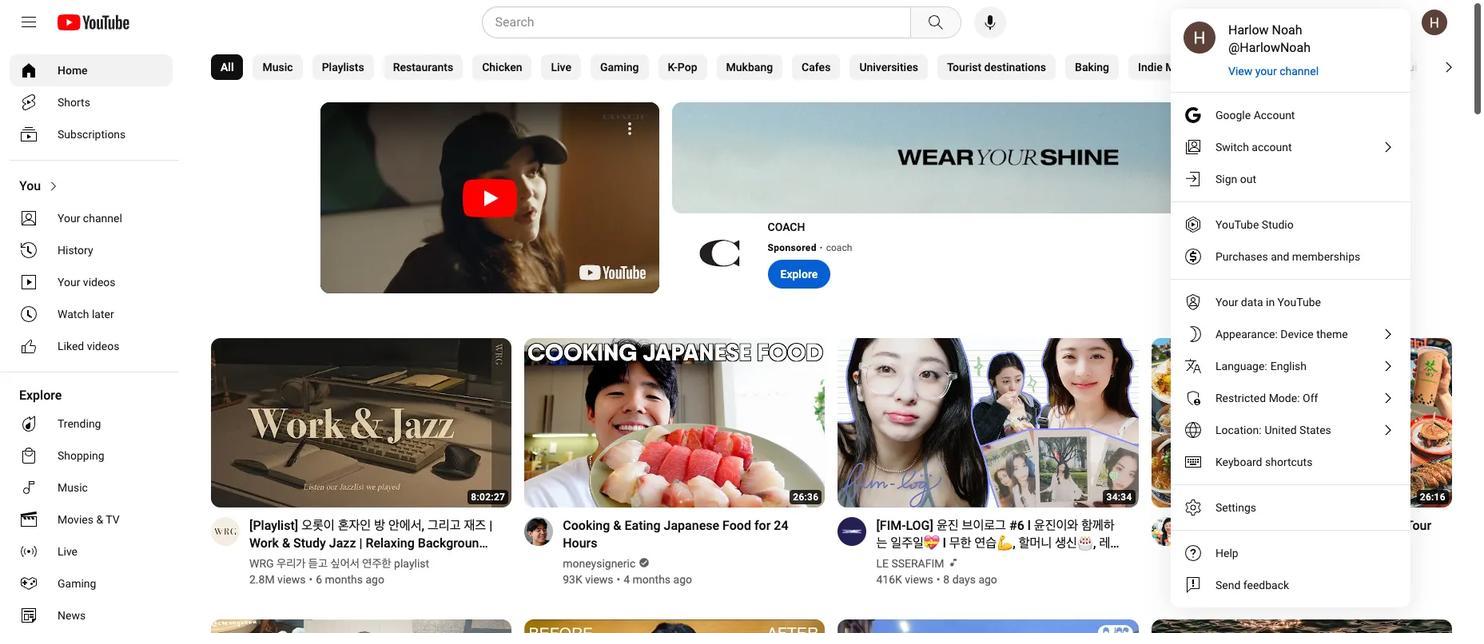 Task type: locate. For each thing, give the bounding box(es) containing it.
months right 4
[[633, 573, 671, 586]]

months down 싶어서
[[325, 573, 363, 586]]

meimei
[[1215, 557, 1252, 570]]

8:02:27 link
[[211, 338, 512, 509]]

food left tour in the right bottom of the page
[[1375, 518, 1404, 533]]

0 vertical spatial youtube
[[1216, 218, 1259, 231]]

coach
[[826, 242, 852, 253]]

tab list
[[211, 45, 1485, 90]]

1 vertical spatial youtube
[[1278, 296, 1321, 309]]

le sserafim
[[877, 557, 945, 570]]

26 minutes, 16 seconds element
[[1420, 491, 1446, 503]]

views for [fim-log] 윤진 브이로그 #6 l 윤진이와 함께하 는 일주일💝 l 무한 연습💪, 할머니 생신🎂, 레 이첼과 데이트🥰
[[905, 573, 933, 586]]

2 horizontal spatial months
[[1266, 573, 1304, 586]]

sponsored
[[768, 242, 817, 253]]

in right data
[[1266, 296, 1275, 309]]

youtube studio
[[1216, 218, 1294, 231]]

restricted mode: off link
[[1171, 382, 1411, 414], [1171, 382, 1411, 414]]

japanese
[[664, 518, 720, 533]]

feedback
[[1244, 579, 1290, 592]]

and
[[1271, 250, 1290, 263]]

2 food from the left
[[1375, 518, 1404, 533]]

months right 3
[[1266, 573, 1304, 586]]

your up history
[[58, 212, 80, 225]]

3 months from the left
[[1266, 573, 1304, 586]]

send feedback
[[1216, 579, 1290, 592]]

#6
[[1010, 518, 1025, 533]]

& inside cooking & eating japanese food for 24 hours
[[613, 518, 622, 533]]

0 horizontal spatial live
[[58, 545, 78, 558]]

1 horizontal spatial gaming
[[600, 61, 639, 74]]

in right eat
[[1259, 518, 1269, 533]]

6
[[316, 573, 322, 586]]

0 horizontal spatial channel
[[83, 212, 122, 225]]

appearance: device theme option
[[1171, 318, 1411, 350]]

help link
[[1171, 537, 1411, 569], [1171, 537, 1411, 569]]

1 horizontal spatial live
[[551, 61, 572, 74]]

trending link
[[10, 408, 173, 440], [10, 408, 173, 440]]

1 horizontal spatial |
[[489, 518, 493, 533]]

live right chicken
[[551, 61, 572, 74]]

1 horizontal spatial food
[[1375, 518, 1404, 533]]

you link
[[10, 170, 173, 202], [10, 170, 173, 202]]

[playlist] 오롯이 혼자인 방 안에서, 그리고 재즈 | work & study jazz | relaxing background music link
[[249, 517, 493, 568]]

34:34
[[1107, 491, 1133, 503]]

food inside what to eat in seattle! seattle food tour part 1 2023
[[1375, 518, 1404, 533]]

&
[[1266, 61, 1273, 74], [96, 513, 103, 526], [613, 518, 622, 533], [282, 535, 290, 550]]

1 views from the left
[[277, 573, 306, 586]]

months for 혼자인
[[325, 573, 363, 586]]

music up movies
[[58, 481, 88, 494]]

0 horizontal spatial gaming
[[58, 577, 96, 590]]

1 vertical spatial channel
[[83, 212, 122, 225]]

cooking & eating japanese food for 24 hours by moneysigneric 93,152 views 4 months ago 26 minutes element
[[563, 517, 806, 552]]

music down work at the bottom left of page
[[249, 553, 284, 568]]

2 vertical spatial your
[[1216, 296, 1239, 309]]

0 vertical spatial gaming
[[600, 61, 639, 74]]

ago
[[366, 573, 384, 586], [674, 573, 692, 586], [979, 573, 998, 586], [1307, 573, 1326, 586]]

music right all
[[263, 61, 293, 74]]

gaming up news
[[58, 577, 96, 590]]

channel
[[1280, 65, 1319, 78], [83, 212, 122, 225]]

pop
[[678, 61, 698, 74]]

views down meimei
[[1219, 573, 1247, 586]]

views for [playlist] 오롯이 혼자인 방 안에서, 그리고 재즈 | work & study jazz | relaxing background music
[[277, 573, 306, 586]]

1 vertical spatial |
[[359, 535, 362, 550]]

coach
[[768, 221, 805, 233]]

food
[[723, 518, 751, 533], [1375, 518, 1404, 533]]

& down @harlownoah
[[1266, 61, 1273, 74]]

1 vertical spatial l
[[943, 535, 946, 550]]

26:36
[[793, 491, 819, 503]]

0 horizontal spatial explore
[[19, 388, 62, 403]]

watch later
[[58, 308, 114, 321]]

log]
[[906, 518, 934, 533]]

in
[[1266, 296, 1275, 309], [1259, 518, 1269, 533]]

jazz
[[329, 535, 356, 550]]

gaming link
[[10, 568, 173, 600], [10, 568, 173, 600]]

explore up trending
[[19, 388, 62, 403]]

youtube
[[1216, 218, 1259, 231], [1278, 296, 1321, 309]]

브이로그
[[962, 518, 1006, 533]]

shorts link
[[10, 86, 173, 118], [10, 86, 173, 118]]

your channel link
[[10, 202, 173, 234], [10, 202, 173, 234]]

liked
[[58, 340, 84, 353]]

3
[[1257, 573, 1263, 586]]

그리고
[[428, 518, 461, 533]]

0 horizontal spatial l
[[943, 535, 946, 550]]

videos down later
[[87, 340, 119, 353]]

2 months from the left
[[633, 573, 671, 586]]

[fim-
[[877, 518, 906, 533]]

1 horizontal spatial youtube
[[1278, 296, 1321, 309]]

ago down 연주한
[[366, 573, 384, 586]]

google account link
[[1171, 99, 1411, 131], [1171, 99, 1411, 131]]

months for eating
[[633, 573, 671, 586]]

purchases
[[1216, 250, 1268, 263]]

ago for 안에서,
[[366, 573, 384, 586]]

subscriptions link
[[10, 118, 173, 150], [10, 118, 173, 150]]

feed meimei image
[[1152, 517, 1180, 546]]

your up the watch at the left of the page
[[58, 276, 80, 289]]

purchases and memberships
[[1216, 250, 1361, 263]]

views
[[277, 573, 306, 586], [585, 573, 614, 586], [905, 573, 933, 586], [1219, 573, 1247, 586]]

0 vertical spatial channel
[[1280, 65, 1319, 78]]

1 vertical spatial videos
[[87, 340, 119, 353]]

335k views
[[1190, 573, 1247, 586]]

gaming left k-
[[600, 61, 639, 74]]

1 horizontal spatial months
[[633, 573, 671, 586]]

views down 우리가
[[277, 573, 306, 586]]

연주한
[[362, 557, 391, 570]]

account
[[1252, 141, 1292, 153]]

moneysigneric image
[[525, 517, 553, 546]]

ago down cooking & eating japanese food for 24 hours link
[[674, 573, 692, 586]]

데이트🥰
[[913, 553, 962, 568]]

your videos
[[58, 276, 116, 289]]

restricted
[[1216, 392, 1266, 405]]

& left tv
[[96, 513, 103, 526]]

24
[[774, 518, 789, 533]]

3 ago from the left
[[979, 573, 998, 586]]

harlow
[[1229, 22, 1269, 38]]

& for blues
[[1266, 61, 1273, 74]]

le sserafim image
[[838, 517, 867, 546]]

| right 재즈 at the left bottom
[[489, 518, 493, 533]]

keyboard
[[1216, 456, 1263, 468]]

what
[[1190, 518, 1220, 533]]

생신🎂,
[[1055, 535, 1096, 550]]

months for eat
[[1266, 573, 1304, 586]]

rhythm & blues
[[1225, 61, 1304, 74]]

재즈
[[464, 518, 486, 533]]

playlist
[[394, 557, 429, 570]]

subscriptions
[[58, 128, 126, 141]]

0 vertical spatial live
[[551, 61, 572, 74]]

| right jazz
[[359, 535, 362, 550]]

1 horizontal spatial explore
[[781, 268, 818, 281]]

avatar image image
[[1422, 10, 1448, 35]]

switch account link
[[1171, 131, 1411, 163], [1171, 131, 1411, 163]]

memberships
[[1293, 250, 1361, 263]]

mukbang
[[726, 61, 773, 74]]

liked videos link
[[10, 330, 173, 362], [10, 330, 173, 362]]

윤진
[[937, 518, 959, 533]]

0 vertical spatial in
[[1266, 296, 1275, 309]]

views down the moneysigneric
[[585, 573, 614, 586]]

ago for seattle!
[[1307, 573, 1326, 586]]

1 horizontal spatial l
[[1028, 518, 1031, 533]]

1 vertical spatial in
[[1259, 518, 1269, 533]]

for
[[755, 518, 771, 533]]

explore down sponsored
[[781, 268, 818, 281]]

youtube up the device
[[1278, 296, 1321, 309]]

2 views from the left
[[585, 573, 614, 586]]

shopping link
[[10, 440, 173, 472], [10, 440, 173, 472]]

food left the for
[[723, 518, 751, 533]]

l right #6
[[1028, 518, 1031, 533]]

& inside [playlist] 오롯이 혼자인 방 안에서, 그리고 재즈 | work & study jazz | relaxing background music
[[282, 535, 290, 550]]

views down sserafim
[[905, 573, 933, 586]]

tab list containing all
[[211, 45, 1485, 90]]

[fim-log] 윤진 브이로그 #6 l 윤진이와 함께하는 일주일💝 l 무한 연습💪, 할머니 생신🎂, 레이첼과 데이트🥰 by le sserafim 416,468 views 8 days ago 34 minutes element
[[877, 517, 1120, 568]]

& inside tab list
[[1266, 61, 1273, 74]]

home link
[[10, 54, 173, 86], [10, 54, 173, 86]]

1 ago from the left
[[366, 573, 384, 586]]

keyboard shortcuts link
[[1171, 446, 1411, 478], [1171, 446, 1411, 478]]

l
[[1028, 518, 1031, 533], [943, 535, 946, 550]]

0 horizontal spatial |
[[359, 535, 362, 550]]

tab
[[1323, 54, 1382, 80]]

1 months from the left
[[325, 573, 363, 586]]

3 views from the left
[[905, 573, 933, 586]]

1 vertical spatial your
[[58, 276, 80, 289]]

work
[[249, 535, 279, 550]]

settings link
[[1171, 492, 1411, 524], [1171, 492, 1411, 524]]

your left data
[[1216, 296, 1239, 309]]

1 vertical spatial gaming
[[58, 577, 96, 590]]

4 ago from the left
[[1307, 573, 1326, 586]]

your data in youtube link
[[1171, 286, 1411, 318], [1171, 286, 1411, 318]]

0 horizontal spatial months
[[325, 573, 363, 586]]

0 vertical spatial your
[[58, 212, 80, 225]]

noah
[[1272, 22, 1303, 38]]

channel up history
[[83, 212, 122, 225]]

ago right days
[[979, 573, 998, 586]]

8 hours, 2 minutes, 27 seconds element
[[471, 491, 505, 503]]

live down movies
[[58, 545, 78, 558]]

1 horizontal spatial channel
[[1280, 65, 1319, 78]]

cafes
[[802, 61, 831, 74]]

location:
[[1216, 424, 1262, 436]]

0 vertical spatial videos
[[83, 276, 116, 289]]

ago down what to eat in seattle! seattle food tour part 1 2023 by feed meimei 335,344 views 3 months ago 26 minutes element
[[1307, 573, 1326, 586]]

moneysigneric link
[[563, 555, 637, 571]]

you
[[19, 178, 41, 193]]

out
[[1240, 173, 1257, 185]]

2 ago from the left
[[674, 573, 692, 586]]

& up 우리가
[[282, 535, 290, 550]]

93k views
[[563, 573, 614, 586]]

0 vertical spatial l
[[1028, 518, 1031, 533]]

wrg 우리가 듣고 싶어서 연주한 playlist link
[[249, 555, 430, 571]]

0 vertical spatial |
[[489, 518, 493, 533]]

4 views from the left
[[1219, 573, 1247, 586]]

1 vertical spatial live
[[58, 545, 78, 558]]

explore link
[[768, 260, 831, 289]]

1 food from the left
[[723, 518, 751, 533]]

what to eat in seattle! seattle food tour part 1 2023 by feed meimei 335,344 views 3 months ago 26 minutes element
[[1190, 517, 1433, 552]]

your for your channel
[[58, 212, 80, 225]]

channel right your
[[1280, 65, 1319, 78]]

purchases and memberships link
[[1171, 241, 1411, 273], [1171, 241, 1411, 273]]

& for eating
[[613, 518, 622, 533]]

hours
[[563, 535, 598, 550]]

l left 무한 at the bottom right of the page
[[943, 535, 946, 550]]

& left eating
[[613, 518, 622, 533]]

shortcuts
[[1265, 456, 1313, 468]]

youtube up the purchases
[[1216, 218, 1259, 231]]

0 horizontal spatial food
[[723, 518, 751, 533]]

harlow noah @harlownoah
[[1229, 22, 1311, 55]]

안에서,
[[388, 518, 424, 533]]

videos for your videos
[[83, 276, 116, 289]]

None search field
[[453, 6, 964, 38]]

videos up later
[[83, 276, 116, 289]]

switch
[[1216, 141, 1249, 153]]

일주일💝
[[891, 535, 940, 550]]



Task type: describe. For each thing, give the bounding box(es) containing it.
keyboard shortcuts
[[1216, 456, 1313, 468]]

싶어서
[[331, 557, 360, 570]]

[playlist] 오롯이 혼자인 방 안에서, 그리고 재즈 | work & study jazz | relaxing background music by wrg 우리가 듣고 싶어서 연주한 playlist 2,887,124 views 6 months ago 8 hours, 2 minutes element
[[249, 517, 493, 568]]

ago for food
[[674, 573, 692, 586]]

videos for liked videos
[[87, 340, 119, 353]]

34:34 link
[[838, 338, 1139, 509]]

study
[[293, 535, 326, 550]]

2.8m
[[249, 573, 275, 586]]

sign out
[[1216, 173, 1257, 185]]

your for your data in youtube
[[1216, 296, 1239, 309]]

93k
[[563, 573, 583, 586]]

오롯이
[[301, 518, 335, 533]]

방
[[374, 518, 385, 533]]

off
[[1303, 392, 1319, 405]]

8 days ago
[[944, 573, 998, 586]]

416k
[[877, 573, 902, 586]]

wrg
[[249, 557, 274, 570]]

3 months ago
[[1257, 573, 1326, 586]]

views for cooking & eating japanese food for 24 hours
[[585, 573, 614, 586]]

k-
[[668, 61, 678, 74]]

무한
[[950, 535, 972, 550]]

music right indie
[[1166, 61, 1196, 74]]

feed meimei link
[[1190, 555, 1253, 571]]

1
[[1217, 535, 1225, 550]]

0 vertical spatial explore
[[781, 268, 818, 281]]

혼자인
[[338, 518, 371, 533]]

@harlownoah
[[1229, 40, 1311, 55]]

0 horizontal spatial youtube
[[1216, 218, 1259, 231]]

Explore text field
[[781, 268, 818, 281]]

google account
[[1216, 109, 1295, 122]]

1 vertical spatial explore
[[19, 388, 62, 403]]

cooking & eating japanese food for 24 hours link
[[563, 517, 806, 552]]

rhythm
[[1225, 61, 1263, 74]]

destinations
[[985, 61, 1046, 74]]

your channel
[[58, 212, 122, 225]]

le sserafim link
[[877, 555, 946, 571]]

guitar
[[1401, 61, 1431, 74]]

playlists
[[322, 61, 364, 74]]

switch account
[[1216, 141, 1292, 153]]

34 minutes, 34 seconds element
[[1107, 491, 1133, 503]]

seattle!
[[1272, 518, 1328, 533]]

food inside cooking & eating japanese food for 24 hours
[[723, 518, 751, 533]]

26 minutes, 36 seconds element
[[793, 491, 819, 503]]

ago for #6
[[979, 573, 998, 586]]

Search text field
[[495, 12, 907, 33]]

feed
[[1190, 557, 1212, 570]]

music inside [playlist] 오롯이 혼자인 방 안에서, 그리고 재즈 | work & study jazz | relaxing background music
[[249, 553, 284, 568]]

part
[[1190, 535, 1214, 550]]

appearance:
[[1216, 328, 1278, 341]]

듣고
[[308, 557, 328, 570]]

eat
[[1237, 518, 1256, 533]]

help
[[1216, 547, 1239, 560]]

26:16 link
[[1152, 338, 1452, 509]]

seattle
[[1332, 518, 1372, 533]]

baking
[[1075, 61, 1110, 74]]

moneysigneric
[[563, 557, 636, 570]]

language:
[[1216, 360, 1268, 373]]

레
[[1099, 535, 1111, 550]]

google
[[1216, 109, 1251, 122]]

in inside what to eat in seattle! seattle food tour part 1 2023
[[1259, 518, 1269, 533]]

news
[[58, 609, 86, 622]]

indie
[[1138, 61, 1163, 74]]

26:36 link
[[525, 338, 825, 509]]

movies
[[58, 513, 93, 526]]

4 months ago
[[624, 573, 692, 586]]

& for tv
[[96, 513, 103, 526]]

tourist
[[947, 61, 982, 74]]

이첼과
[[877, 553, 910, 568]]

2.8m views
[[249, 573, 306, 586]]

blues
[[1276, 61, 1304, 74]]

watch
[[58, 308, 89, 321]]

device
[[1281, 328, 1314, 341]]

view your channel link
[[1229, 63, 1320, 79]]

theme
[[1317, 328, 1348, 341]]

your for your videos
[[58, 276, 80, 289]]

tv
[[106, 513, 120, 526]]

appearance: device theme
[[1216, 328, 1348, 341]]

relaxing
[[366, 535, 415, 550]]

later
[[92, 308, 114, 321]]

4
[[624, 573, 630, 586]]

wrg 우리가 듣고 싶어서 연주한 playlist image
[[211, 517, 240, 546]]

language: english
[[1216, 360, 1307, 373]]

background
[[418, 535, 486, 550]]

movies & tv
[[58, 513, 120, 526]]

할머니
[[1019, 535, 1052, 550]]

united
[[1265, 424, 1297, 436]]

sserafim
[[892, 557, 945, 570]]

335k
[[1190, 573, 1216, 586]]

views for what to eat in seattle! seattle food tour part 1 2023
[[1219, 573, 1247, 586]]

english
[[1271, 360, 1307, 373]]

your data in youtube
[[1216, 296, 1321, 309]]

sign
[[1216, 173, 1238, 185]]



Task type: vqa. For each thing, say whether or not it's contained in the screenshot.
blueface bleedem link
no



